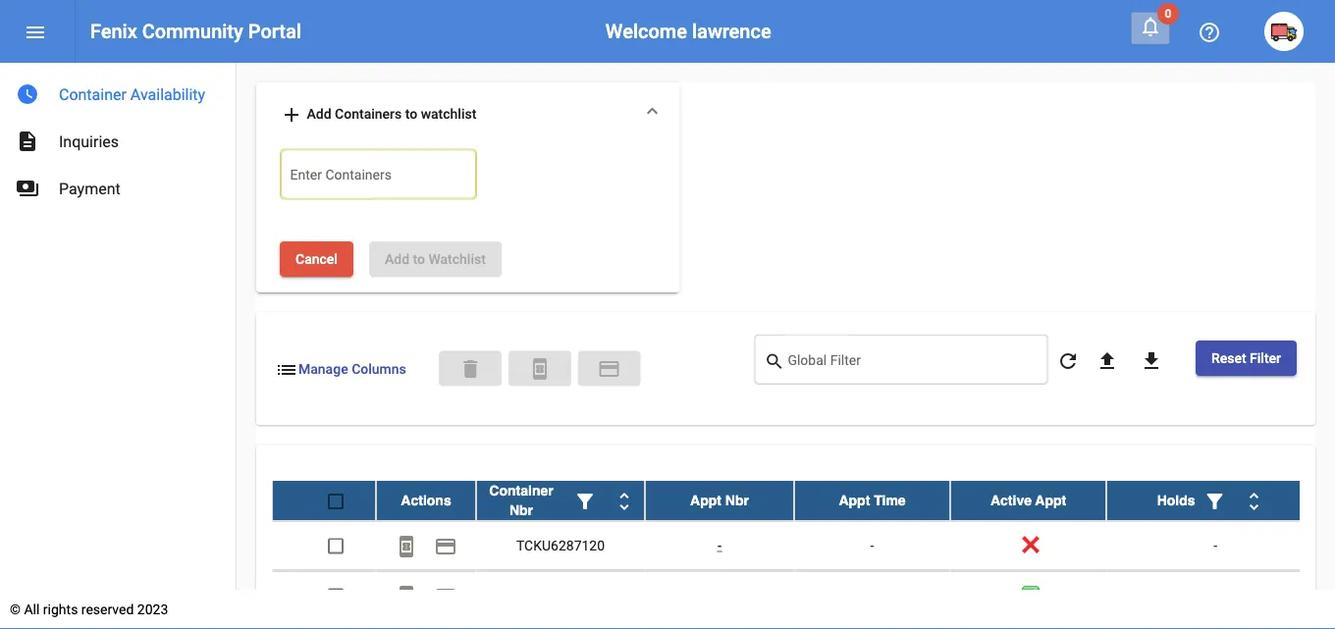 Task type: describe. For each thing, give the bounding box(es) containing it.
no color image containing add
[[280, 103, 303, 126]]

payment button for ❌
[[426, 526, 465, 565]]

appt for appt time
[[839, 492, 870, 508]]

filter_alt button for container nbr
[[566, 481, 605, 520]]

no color image containing watch_later
[[16, 82, 39, 106]]

watchlist
[[429, 251, 486, 267]]

refresh
[[1057, 349, 1080, 373]]

menu
[[24, 20, 47, 44]]

payment
[[59, 179, 121, 198]]

search
[[764, 351, 785, 372]]

add to watchlist button
[[369, 241, 502, 277]]

description
[[16, 130, 39, 153]]

help_outline button
[[1190, 12, 1230, 51]]

cancel button
[[280, 241, 353, 277]]

no color image containing list
[[275, 358, 299, 381]]

2 cell from the left
[[645, 571, 794, 620]]

no color image containing unfold_more
[[613, 489, 636, 513]]

0 vertical spatial payment
[[598, 358, 621, 381]]

no color image for "file_download" "button"
[[1140, 349, 1164, 373]]

© all rights reserved 2023
[[10, 602, 168, 618]]

portal
[[248, 20, 301, 43]]

- link
[[718, 537, 722, 553]]

4 cell from the left
[[1107, 571, 1325, 620]]

columns
[[352, 361, 406, 377]]

appt for appt nbr
[[690, 492, 722, 508]]

watch_later
[[16, 82, 39, 106]]

no color image for ✅ book_online button
[[395, 584, 418, 608]]

payments
[[16, 177, 39, 200]]

2 row from the top
[[272, 521, 1325, 571]]

3 - from the left
[[1214, 537, 1218, 553]]

tcku6287120
[[516, 537, 605, 553]]

payment button for ✅
[[426, 576, 465, 615]]

availability
[[130, 85, 205, 104]]

refresh button
[[1049, 341, 1088, 380]]

containers
[[335, 106, 402, 122]]

actions
[[401, 492, 451, 508]]

list manage columns
[[275, 358, 406, 381]]

book_online button for ✅
[[387, 576, 426, 615]]

book_online for ✅
[[395, 584, 418, 608]]

payment for ✅
[[434, 584, 458, 608]]

active appt
[[991, 492, 1067, 508]]

grid containing filter_alt
[[272, 481, 1325, 629]]

nbr for appt nbr
[[726, 492, 749, 508]]

no color image inside notifications_none popup button
[[1139, 15, 1163, 38]]

no color image containing payments
[[16, 177, 39, 200]]

©
[[10, 602, 21, 618]]

2 filter_alt from the left
[[1204, 489, 1227, 513]]

no color image containing description
[[16, 130, 39, 153]]

✅
[[1022, 587, 1036, 603]]

2 - from the left
[[871, 537, 874, 553]]

container for availability
[[59, 85, 127, 104]]

all
[[24, 602, 40, 618]]

nbr for container nbr
[[510, 502, 533, 518]]

delete button
[[439, 351, 502, 387]]

active appt column header
[[951, 481, 1107, 520]]

manage
[[299, 361, 348, 377]]

3 row from the top
[[272, 571, 1325, 621]]

actions column header
[[376, 481, 476, 520]]

no color image inside refresh button
[[1057, 349, 1080, 373]]

unfold_more button for holds
[[1235, 481, 1274, 520]]

reset filter button
[[1196, 341, 1297, 376]]

holds
[[1157, 492, 1196, 508]]

lawrence
[[692, 20, 772, 43]]

row containing filter_alt
[[272, 481, 1325, 521]]

file_upload button
[[1088, 341, 1127, 380]]

container for nbr
[[489, 483, 554, 498]]

unfold_more for holds
[[1243, 489, 1266, 513]]

active
[[991, 492, 1032, 508]]

no color image inside menu button
[[24, 20, 47, 44]]



Task type: locate. For each thing, give the bounding box(es) containing it.
filter_alt button
[[566, 481, 605, 520], [1196, 481, 1235, 520]]

payment button
[[578, 351, 641, 387], [426, 526, 465, 565], [426, 576, 465, 615]]

no color image
[[1139, 15, 1163, 38], [24, 20, 47, 44], [1198, 20, 1222, 44], [16, 82, 39, 106], [280, 103, 303, 126], [16, 130, 39, 153], [16, 177, 39, 200], [1057, 349, 1080, 373], [528, 358, 552, 381], [598, 358, 621, 381], [613, 489, 636, 513], [395, 534, 418, 558], [434, 534, 458, 558]]

welcome lawrence
[[606, 20, 772, 43]]

add inside "button"
[[385, 251, 410, 267]]

container inside column header
[[489, 483, 554, 498]]

3 cell from the left
[[794, 571, 951, 620]]

1 unfold_more from the left
[[613, 489, 636, 513]]

add inside add add containers to watchlist
[[307, 106, 332, 122]]

appt right active
[[1036, 492, 1067, 508]]

no color image containing payment
[[434, 584, 458, 608]]

unfold_more button up tcku6287120
[[605, 481, 644, 520]]

delete image
[[458, 358, 482, 381]]

Global Watchlist Filter field
[[788, 356, 1038, 371]]

unfold_more button
[[605, 481, 644, 520], [1235, 481, 1274, 520]]

2 column header from the left
[[1107, 481, 1325, 520]]

no color image containing notifications_none
[[1139, 15, 1163, 38]]

no color image containing file_upload
[[1096, 349, 1119, 373]]

row down - link at bottom right
[[272, 571, 1325, 621]]

payment for ❌
[[434, 534, 458, 558]]

0 horizontal spatial container
[[59, 85, 127, 104]]

0 horizontal spatial -
[[718, 537, 722, 553]]

no color image containing menu
[[24, 20, 47, 44]]

help_outline
[[1198, 20, 1222, 44]]

unfold_more button right holds filter_alt
[[1235, 481, 1274, 520]]

0 horizontal spatial filter_alt button
[[566, 481, 605, 520]]

welcome
[[606, 20, 687, 43]]

reset
[[1212, 350, 1247, 366]]

no color image inside book_online button
[[395, 584, 418, 608]]

- down holds filter_alt
[[1214, 537, 1218, 553]]

2 filter_alt button from the left
[[1196, 481, 1235, 520]]

fenix community portal
[[90, 20, 301, 43]]

- down appt time
[[871, 537, 874, 553]]

appt left time
[[839, 492, 870, 508]]

appt
[[690, 492, 722, 508], [839, 492, 870, 508], [1036, 492, 1067, 508]]

2 vertical spatial book_online button
[[387, 576, 426, 615]]

column header
[[476, 481, 645, 520], [1107, 481, 1325, 520]]

rights
[[43, 602, 78, 618]]

add to watchlist
[[385, 251, 486, 267]]

no color image for filter_alt popup button associated with container nbr
[[574, 489, 597, 513]]

2 unfold_more from the left
[[1243, 489, 1266, 513]]

1 horizontal spatial column header
[[1107, 481, 1325, 520]]

cell down - link at bottom right
[[645, 571, 794, 620]]

navigation containing watch_later
[[0, 63, 236, 212]]

book_online button for ❌
[[387, 526, 426, 565]]

0 horizontal spatial filter_alt
[[574, 489, 597, 513]]

inquiries
[[59, 132, 119, 151]]

no color image inside payment button
[[434, 584, 458, 608]]

no color image inside file_upload button
[[1096, 349, 1119, 373]]

1 horizontal spatial container
[[489, 483, 554, 498]]

cell
[[476, 571, 645, 620], [645, 571, 794, 620], [794, 571, 951, 620], [1107, 571, 1325, 620]]

watchlist
[[421, 106, 477, 122]]

1 horizontal spatial -
[[871, 537, 874, 553]]

- down appt nbr column header
[[718, 537, 722, 553]]

cell down tcku6287120
[[476, 571, 645, 620]]

0 horizontal spatial add
[[307, 106, 332, 122]]

2 horizontal spatial appt
[[1036, 492, 1067, 508]]

container availability
[[59, 85, 205, 104]]

1 vertical spatial payment button
[[426, 526, 465, 565]]

1 horizontal spatial appt
[[839, 492, 870, 508]]

2023
[[137, 602, 168, 618]]

row down appt time
[[272, 521, 1325, 571]]

1 filter_alt from the left
[[574, 489, 597, 513]]

1 horizontal spatial filter_alt button
[[1196, 481, 1235, 520]]

add right add at the left top
[[307, 106, 332, 122]]

navigation
[[0, 63, 236, 212]]

unfold_more left appt nbr
[[613, 489, 636, 513]]

unfold_more for container nbr
[[613, 489, 636, 513]]

0 vertical spatial container
[[59, 85, 127, 104]]

nbr inside container nbr
[[510, 502, 533, 518]]

to inside add add containers to watchlist
[[405, 106, 418, 122]]

payment
[[598, 358, 621, 381], [434, 534, 458, 558], [434, 584, 458, 608]]

no color image inside help_outline popup button
[[1198, 20, 1222, 44]]

1 vertical spatial book_online button
[[387, 526, 426, 565]]

1 horizontal spatial add
[[385, 251, 410, 267]]

2 vertical spatial payment button
[[426, 576, 465, 615]]

unfold_more
[[613, 489, 636, 513], [1243, 489, 1266, 513]]

no color image for filter_alt popup button associated with holds
[[1204, 489, 1227, 513]]

add
[[307, 106, 332, 122], [385, 251, 410, 267]]

2 vertical spatial payment
[[434, 584, 458, 608]]

2 appt from the left
[[839, 492, 870, 508]]

nbr
[[726, 492, 749, 508], [510, 502, 533, 518]]

row up - link at bottom right
[[272, 481, 1325, 521]]

list
[[275, 358, 299, 381]]

container up inquiries
[[59, 85, 127, 104]]

0 vertical spatial add
[[307, 106, 332, 122]]

1 vertical spatial add
[[385, 251, 410, 267]]

0 vertical spatial payment button
[[578, 351, 641, 387]]

no color image for payment button for ✅
[[434, 584, 458, 608]]

unfold_more button for container nbr
[[605, 481, 644, 520]]

0 horizontal spatial unfold_more button
[[605, 481, 644, 520]]

add add containers to watchlist
[[280, 103, 477, 126]]

1 appt from the left
[[690, 492, 722, 508]]

file_upload
[[1096, 349, 1119, 373]]

1 filter_alt button from the left
[[566, 481, 605, 520]]

1 horizontal spatial unfold_more
[[1243, 489, 1266, 513]]

grid
[[272, 481, 1325, 629]]

no color image containing unfold_more
[[1243, 489, 1266, 513]]

cancel
[[296, 251, 338, 267]]

None text field
[[290, 168, 467, 188]]

1 unfold_more button from the left
[[605, 481, 644, 520]]

container up tcku6287120
[[489, 483, 554, 498]]

1 column header from the left
[[476, 481, 645, 520]]

reset filter
[[1212, 350, 1282, 366]]

to
[[405, 106, 418, 122], [413, 251, 425, 267]]

to inside "button"
[[413, 251, 425, 267]]

book_online button
[[508, 351, 571, 387], [387, 526, 426, 565], [387, 576, 426, 615]]

1 horizontal spatial nbr
[[726, 492, 749, 508]]

1 horizontal spatial filter_alt
[[1204, 489, 1227, 513]]

appt nbr column header
[[645, 481, 794, 520]]

appt inside 'column header'
[[839, 492, 870, 508]]

book_online
[[528, 358, 552, 381], [395, 534, 418, 558], [395, 584, 418, 608]]

no color image for file_upload button
[[1096, 349, 1119, 373]]

0 vertical spatial book_online button
[[508, 351, 571, 387]]

1 - from the left
[[718, 537, 722, 553]]

1 cell from the left
[[476, 571, 645, 620]]

holds filter_alt
[[1157, 489, 1227, 513]]

cell down holds filter_alt
[[1107, 571, 1325, 620]]

file_download
[[1140, 349, 1164, 373]]

notifications_none
[[1139, 15, 1163, 38]]

2 unfold_more button from the left
[[1235, 481, 1274, 520]]

file_download button
[[1132, 341, 1172, 380]]

cell down appt time 'column header'
[[794, 571, 951, 620]]

no color image for unfold_more button related to holds
[[1243, 489, 1266, 513]]

0 horizontal spatial column header
[[476, 481, 645, 520]]

1 vertical spatial container
[[489, 483, 554, 498]]

filter
[[1250, 350, 1282, 366]]

2 horizontal spatial -
[[1214, 537, 1218, 553]]

0 horizontal spatial appt
[[690, 492, 722, 508]]

menu button
[[16, 12, 55, 51]]

no color image
[[1096, 349, 1119, 373], [1140, 349, 1164, 373], [764, 350, 788, 373], [275, 358, 299, 381], [574, 489, 597, 513], [1204, 489, 1227, 513], [1243, 489, 1266, 513], [395, 584, 418, 608], [434, 584, 458, 608]]

2 vertical spatial book_online
[[395, 584, 418, 608]]

filter_alt button for holds
[[1196, 481, 1235, 520]]

0 vertical spatial book_online
[[528, 358, 552, 381]]

container nbr
[[489, 483, 554, 518]]

1 vertical spatial book_online
[[395, 534, 418, 558]]

3 appt from the left
[[1036, 492, 1067, 508]]

container
[[59, 85, 127, 104], [489, 483, 554, 498]]

time
[[874, 492, 906, 508]]

no color image inside "file_download" "button"
[[1140, 349, 1164, 373]]

❌
[[1022, 537, 1036, 553]]

appt nbr
[[690, 492, 749, 508]]

filter_alt right holds
[[1204, 489, 1227, 513]]

notifications_none button
[[1131, 12, 1171, 45]]

filter_alt
[[574, 489, 597, 513], [1204, 489, 1227, 513]]

community
[[142, 20, 243, 43]]

filter_alt up tcku6287120
[[574, 489, 597, 513]]

1 vertical spatial payment
[[434, 534, 458, 558]]

no color image containing file_download
[[1140, 349, 1164, 373]]

add
[[280, 103, 303, 126]]

add left watchlist
[[385, 251, 410, 267]]

1 horizontal spatial unfold_more button
[[1235, 481, 1274, 520]]

book_online for ❌
[[395, 534, 418, 558]]

delete
[[458, 358, 482, 381]]

0 vertical spatial to
[[405, 106, 418, 122]]

appt time
[[839, 492, 906, 508]]

fenix
[[90, 20, 137, 43]]

-
[[718, 537, 722, 553], [871, 537, 874, 553], [1214, 537, 1218, 553]]

unfold_more right holds filter_alt
[[1243, 489, 1266, 513]]

0 horizontal spatial unfold_more
[[613, 489, 636, 513]]

1 vertical spatial to
[[413, 251, 425, 267]]

1 row from the top
[[272, 481, 1325, 521]]

no color image containing help_outline
[[1198, 20, 1222, 44]]

reserved
[[81, 602, 134, 618]]

appt time column header
[[794, 481, 951, 520]]

0 horizontal spatial nbr
[[510, 502, 533, 518]]

no color image containing search
[[764, 350, 788, 373]]

appt up - link at bottom right
[[690, 492, 722, 508]]

no color image containing refresh
[[1057, 349, 1080, 373]]

no color image containing book_online
[[395, 584, 418, 608]]

row
[[272, 481, 1325, 521], [272, 521, 1325, 571], [272, 571, 1325, 621]]

no color image inside unfold_more button
[[1243, 489, 1266, 513]]



Task type: vqa. For each thing, say whether or not it's contained in the screenshot.
Category column header
no



